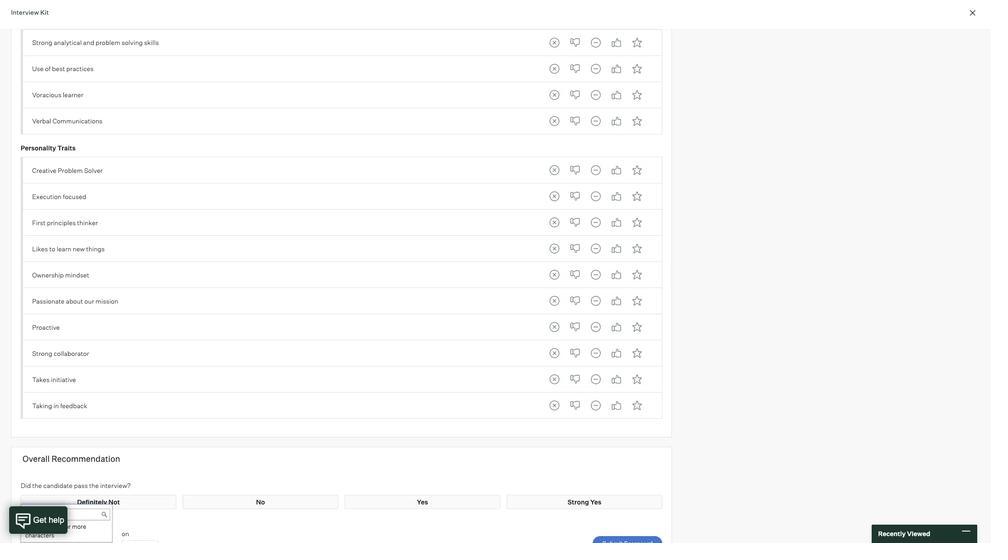 Task type: describe. For each thing, give the bounding box(es) containing it.
mixed image for in
[[587, 397, 605, 415]]

definitely not image for first principles thinker
[[546, 214, 564, 232]]

takes initiative
[[32, 376, 76, 384]]

of
[[45, 65, 51, 73]]

yes image for first principles thinker
[[608, 214, 626, 232]]

learner
[[63, 91, 83, 99]]

yes button for about
[[608, 292, 626, 311]]

11 yes button from the top
[[608, 319, 626, 337]]

likes to learn new things
[[32, 245, 105, 253]]

use
[[32, 65, 44, 73]]

execution focused
[[32, 193, 86, 201]]

definitely not image for ownership mindset
[[546, 266, 564, 285]]

yes image for learn
[[608, 240, 626, 258]]

definitely not button for likes to learn new things
[[546, 240, 564, 258]]

1 the from the left
[[32, 482, 42, 490]]

strong yes image for execution focused
[[628, 188, 647, 206]]

strong yes image for ownership mindset
[[628, 266, 647, 285]]

no image for ownership mindset
[[566, 266, 585, 285]]

enter
[[45, 524, 59, 531]]

tab list for to
[[546, 240, 647, 258]]

recently
[[879, 531, 906, 538]]

strong yes image for initiative
[[628, 371, 647, 389]]

creative problem solver
[[32, 167, 103, 174]]

6 definitely not image from the top
[[546, 319, 564, 337]]

no image for our
[[566, 292, 585, 311]]

definitely not image for likes to learn new things
[[546, 240, 564, 258]]

more
[[72, 524, 86, 531]]

pass
[[74, 482, 88, 490]]

definitely not button for takes initiative
[[546, 371, 564, 389]]

strong yes image for verbal communications
[[628, 112, 647, 130]]

no button for first principles thinker
[[566, 214, 585, 232]]

4 strong yes image from the top
[[628, 319, 647, 337]]

2 yes from the left
[[591, 499, 602, 506]]

close image
[[968, 7, 979, 18]]

no button for proactive
[[566, 319, 585, 337]]

11 mixed button from the top
[[587, 319, 605, 337]]

2 mixed image from the top
[[587, 112, 605, 130]]

our
[[84, 298, 94, 305]]

definitely not image for problem
[[546, 161, 564, 180]]

characters
[[25, 533, 54, 540]]

please enter 3 or more characters
[[25, 524, 86, 540]]

about
[[66, 298, 83, 305]]

mixed button for principles
[[587, 214, 605, 232]]

no button for verbal communications
[[566, 112, 585, 130]]

strong yes image for first principles thinker
[[628, 214, 647, 232]]

overall recommendation
[[23, 455, 120, 465]]

no button for passionate about our mission
[[566, 292, 585, 311]]

yes button for in
[[608, 397, 626, 415]]

11 tab list from the top
[[546, 319, 647, 337]]

no button for voracious learner
[[566, 86, 585, 104]]

definitely not button for first principles thinker
[[546, 214, 564, 232]]

thinker
[[77, 219, 98, 227]]

verbal communications
[[32, 117, 102, 125]]

yes button for initiative
[[608, 371, 626, 389]]

strong for strong collaborator
[[32, 350, 52, 358]]

mixed image for collaborator
[[587, 345, 605, 363]]

solver
[[84, 167, 103, 174]]

definitely not image for initiative
[[546, 371, 564, 389]]

mixed image for focused
[[587, 188, 605, 206]]

2 the from the left
[[89, 482, 99, 490]]

no button for strong analytical and problem solving skills
[[566, 33, 585, 52]]

strong yes button for focused
[[628, 188, 647, 206]]

definitely not image for taking in feedback
[[546, 397, 564, 415]]

execution
[[32, 193, 62, 201]]

definitely not button for creative problem solver
[[546, 161, 564, 180]]

strong yes button for about
[[628, 292, 647, 311]]

interview kit
[[11, 8, 49, 16]]

problem
[[58, 167, 83, 174]]

5 no image from the top
[[566, 371, 585, 389]]

strong yes button for initiative
[[628, 371, 647, 389]]

yes button for analytical
[[608, 33, 626, 52]]

taking
[[32, 402, 52, 410]]

strong analytical and problem solving skills
[[32, 39, 159, 46]]

yes button for of
[[608, 60, 626, 78]]

first
[[32, 219, 46, 227]]

yes image for use of best practices
[[608, 60, 626, 78]]

or
[[65, 524, 71, 531]]

definitely not
[[77, 499, 120, 506]]

mindset
[[65, 271, 89, 279]]

recommendation
[[52, 455, 120, 465]]

mixed button for focused
[[587, 188, 605, 206]]

new
[[73, 245, 85, 253]]

no image for verbal communications
[[566, 112, 585, 130]]

1 vertical spatial problem
[[96, 39, 120, 46]]

skills
[[144, 39, 159, 46]]

yes image for strong collaborator
[[608, 345, 626, 363]]

definitely
[[77, 499, 107, 506]]

no image for execution focused
[[566, 188, 585, 206]]

creative
[[32, 167, 57, 174]]

strong for strong yes
[[568, 499, 589, 506]]

strong collaborator
[[32, 350, 89, 358]]

tab list for analytical
[[546, 33, 647, 52]]

mixed button for to
[[587, 240, 605, 258]]

please
[[25, 524, 43, 531]]

definitely not image for about
[[546, 292, 564, 311]]

feedback
[[60, 402, 87, 410]]

strong yes button for analytical
[[628, 33, 647, 52]]

did the candidate pass the interview?
[[21, 482, 131, 490]]

definitely not button for use of best practices
[[546, 60, 564, 78]]

analytical
[[54, 39, 82, 46]]

no button for strong collaborator
[[566, 345, 585, 363]]

taking in feedback
[[32, 402, 87, 410]]

tab list for in
[[546, 397, 647, 415]]

no image for and
[[566, 33, 585, 52]]

voracious learner
[[32, 91, 83, 99]]

by
[[56, 531, 64, 538]]

yes image for our
[[608, 292, 626, 311]]

tab list for collaborator
[[546, 345, 647, 363]]

best
[[52, 65, 65, 73]]

things
[[86, 245, 105, 253]]

proactive
[[32, 324, 60, 332]]

strong yes button for communications
[[628, 112, 647, 130]]

use of best practices
[[32, 65, 94, 73]]

interview?
[[100, 482, 131, 490]]

5 mixed image from the top
[[587, 371, 605, 389]]

ownership mindset
[[32, 271, 89, 279]]

personality traits
[[21, 144, 76, 152]]

and
[[83, 39, 94, 46]]

definitely not button for ownership mindset
[[546, 266, 564, 285]]

recently viewed
[[879, 531, 931, 538]]

definitely not image for strong collaborator
[[546, 345, 564, 363]]

in
[[53, 402, 59, 410]]

tab list for communications
[[546, 112, 647, 130]]

traits
[[57, 144, 76, 152]]

mixed image for of
[[587, 60, 605, 78]]

principles
[[47, 219, 76, 227]]

definitely not button for proactive
[[546, 319, 564, 337]]

4 no image from the top
[[566, 319, 585, 337]]

tab list for initiative
[[546, 371, 647, 389]]

kit
[[40, 8, 49, 16]]

strong yes button for of
[[628, 60, 647, 78]]

definitely not image for strong analytical and problem solving skills
[[546, 33, 564, 52]]

communications
[[53, 117, 102, 125]]

tab list for about
[[546, 292, 647, 311]]



Task type: locate. For each thing, give the bounding box(es) containing it.
tab list for learner
[[546, 86, 647, 104]]

9 mixed button from the top
[[587, 266, 605, 285]]

5 definitely not image from the top
[[546, 292, 564, 311]]

2 strong yes image from the top
[[628, 86, 647, 104]]

no button for ownership mindset
[[566, 266, 585, 285]]

13 mixed button from the top
[[587, 371, 605, 389]]

13 strong yes button from the top
[[628, 371, 647, 389]]

definitely not image for focused
[[546, 188, 564, 206]]

strong yes button for problem
[[628, 161, 647, 180]]

no image
[[566, 33, 585, 52], [566, 214, 585, 232], [566, 292, 585, 311], [566, 319, 585, 337], [566, 371, 585, 389], [566, 397, 585, 415]]

mixed image
[[587, 33, 605, 52], [587, 112, 605, 130], [587, 161, 605, 180], [587, 292, 605, 311], [587, 371, 605, 389]]

yes image for verbal communications
[[608, 112, 626, 130]]

1 horizontal spatial problem
[[96, 39, 120, 46]]

definitely not image
[[546, 33, 564, 52], [546, 86, 564, 104], [546, 214, 564, 232], [546, 240, 564, 258], [546, 266, 564, 285], [546, 345, 564, 363], [546, 397, 564, 415]]

no button
[[566, 33, 585, 52], [566, 60, 585, 78], [566, 86, 585, 104], [566, 112, 585, 130], [566, 161, 585, 180], [566, 188, 585, 206], [566, 214, 585, 232], [566, 240, 585, 258], [566, 266, 585, 285], [566, 292, 585, 311], [566, 319, 585, 337], [566, 345, 585, 363], [566, 371, 585, 389], [566, 397, 585, 415]]

6 mixed image from the top
[[587, 266, 605, 285]]

general
[[32, 12, 55, 20]]

8 yes button from the top
[[608, 240, 626, 258]]

strong yes image for strong analytical and problem solving skills
[[628, 33, 647, 52]]

14 strong yes button from the top
[[628, 397, 647, 415]]

3 no button from the top
[[566, 86, 585, 104]]

mixed image for learner
[[587, 86, 605, 104]]

2 mixed button from the top
[[587, 60, 605, 78]]

problem right the kit
[[57, 12, 81, 20]]

yes button for mindset
[[608, 266, 626, 285]]

yes
[[417, 499, 428, 506], [591, 499, 602, 506]]

definitely not image for voracious learner
[[546, 86, 564, 104]]

0 vertical spatial strong
[[32, 39, 52, 46]]

definitely not button for execution focused
[[546, 188, 564, 206]]

no image for strong collaborator
[[566, 345, 585, 363]]

7 no button from the top
[[566, 214, 585, 232]]

6 strong yes button from the top
[[628, 188, 647, 206]]

strong yes image
[[628, 60, 647, 78], [628, 86, 647, 104], [628, 292, 647, 311], [628, 319, 647, 337], [628, 345, 647, 363], [628, 371, 647, 389]]

strong yes image for taking in feedback
[[628, 397, 647, 415]]

the right did
[[32, 482, 42, 490]]

mission
[[96, 298, 118, 305]]

1 definitely not button from the top
[[546, 33, 564, 52]]

10 mixed button from the top
[[587, 292, 605, 311]]

3 yes image from the top
[[608, 112, 626, 130]]

overall
[[23, 455, 50, 465]]

no
[[256, 499, 265, 506]]

11 strong yes button from the top
[[628, 319, 647, 337]]

solving
[[83, 12, 104, 20], [122, 39, 143, 46]]

14 yes button from the top
[[608, 397, 626, 415]]

14 mixed button from the top
[[587, 397, 605, 415]]

tab list for mindset
[[546, 266, 647, 285]]

practices
[[66, 65, 94, 73]]

7 definitely not image from the top
[[546, 371, 564, 389]]

5 mixed button from the top
[[587, 161, 605, 180]]

definitely not button
[[546, 33, 564, 52], [546, 60, 564, 78], [546, 86, 564, 104], [546, 112, 564, 130], [546, 161, 564, 180], [546, 188, 564, 206], [546, 214, 564, 232], [546, 240, 564, 258], [546, 266, 564, 285], [546, 292, 564, 311], [546, 319, 564, 337], [546, 345, 564, 363], [546, 371, 564, 389], [546, 397, 564, 415]]

takes
[[32, 376, 50, 384]]

definitely not button for passionate about our mission
[[546, 292, 564, 311]]

no button for execution focused
[[566, 188, 585, 206]]

11 no button from the top
[[566, 319, 585, 337]]

mixed button for in
[[587, 397, 605, 415]]

yes image for takes initiative
[[608, 371, 626, 389]]

on
[[122, 531, 129, 538]]

1 mixed button from the top
[[587, 33, 605, 52]]

mixed image
[[587, 60, 605, 78], [587, 86, 605, 104], [587, 188, 605, 206], [587, 214, 605, 232], [587, 240, 605, 258], [587, 266, 605, 285], [587, 319, 605, 337], [587, 345, 605, 363], [587, 397, 605, 415]]

definitely not image
[[546, 60, 564, 78], [546, 112, 564, 130], [546, 161, 564, 180], [546, 188, 564, 206], [546, 292, 564, 311], [546, 319, 564, 337], [546, 371, 564, 389]]

no button for taking in feedback
[[566, 397, 585, 415]]

mixed button for analytical
[[587, 33, 605, 52]]

0 horizontal spatial problem
[[57, 12, 81, 20]]

mixed button for learner
[[587, 86, 605, 104]]

strong yes image for about
[[628, 292, 647, 311]]

12 no button from the top
[[566, 345, 585, 363]]

yes image for ownership mindset
[[608, 266, 626, 285]]

7 mixed image from the top
[[587, 319, 605, 337]]

1 no image from the top
[[566, 60, 585, 78]]

8 tab list from the top
[[546, 240, 647, 258]]

tab list for of
[[546, 60, 647, 78]]

yes button for principles
[[608, 214, 626, 232]]

problem right and
[[96, 39, 120, 46]]

3
[[60, 524, 64, 531]]

interviewed
[[21, 531, 55, 538]]

1 strong yes button from the top
[[628, 33, 647, 52]]

3 mixed image from the top
[[587, 188, 605, 206]]

1 mixed image from the top
[[587, 60, 605, 78]]

12 yes button from the top
[[608, 345, 626, 363]]

None text field
[[122, 541, 158, 544]]

interview
[[11, 8, 39, 16]]

yes button for learner
[[608, 86, 626, 104]]

mixed button for communications
[[587, 112, 605, 130]]

6 definitely not button from the top
[[546, 188, 564, 206]]

learn
[[57, 245, 71, 253]]

yes button for focused
[[608, 188, 626, 206]]

no button for takes initiative
[[566, 371, 585, 389]]

2 yes image from the top
[[608, 161, 626, 180]]

1 horizontal spatial yes
[[591, 499, 602, 506]]

8 yes image from the top
[[608, 371, 626, 389]]

4 mixed image from the top
[[587, 214, 605, 232]]

did
[[21, 482, 31, 490]]

3 definitely not image from the top
[[546, 161, 564, 180]]

3 strong yes button from the top
[[628, 86, 647, 104]]

not
[[109, 499, 120, 506]]

10 tab list from the top
[[546, 292, 647, 311]]

mixed image for solver
[[587, 161, 605, 180]]

strong yes button for collaborator
[[628, 345, 647, 363]]

tab list
[[546, 33, 647, 52], [546, 60, 647, 78], [546, 86, 647, 104], [546, 112, 647, 130], [546, 161, 647, 180], [546, 188, 647, 206], [546, 214, 647, 232], [546, 240, 647, 258], [546, 266, 647, 285], [546, 292, 647, 311], [546, 319, 647, 337], [546, 345, 647, 363], [546, 371, 647, 389], [546, 397, 647, 415]]

yes button
[[608, 33, 626, 52], [608, 60, 626, 78], [608, 86, 626, 104], [608, 112, 626, 130], [608, 161, 626, 180], [608, 188, 626, 206], [608, 214, 626, 232], [608, 240, 626, 258], [608, 266, 626, 285], [608, 292, 626, 311], [608, 319, 626, 337], [608, 345, 626, 363], [608, 371, 626, 389], [608, 397, 626, 415]]

13 tab list from the top
[[546, 371, 647, 389]]

8 no button from the top
[[566, 240, 585, 258]]

mixed button
[[587, 33, 605, 52], [587, 60, 605, 78], [587, 86, 605, 104], [587, 112, 605, 130], [587, 161, 605, 180], [587, 188, 605, 206], [587, 214, 605, 232], [587, 240, 605, 258], [587, 266, 605, 285], [587, 292, 605, 311], [587, 319, 605, 337], [587, 345, 605, 363], [587, 371, 605, 389], [587, 397, 605, 415]]

no image for feedback
[[566, 397, 585, 415]]

14 tab list from the top
[[546, 397, 647, 415]]

5 strong yes image from the top
[[628, 345, 647, 363]]

ownership
[[32, 271, 64, 279]]

2 tab list from the top
[[546, 60, 647, 78]]

strong yes image
[[628, 33, 647, 52], [628, 112, 647, 130], [628, 161, 647, 180], [628, 188, 647, 206], [628, 214, 647, 232], [628, 240, 647, 258], [628, 266, 647, 285], [628, 397, 647, 415]]

yes image for execution focused
[[608, 188, 626, 206]]

0 vertical spatial solving
[[83, 12, 104, 20]]

no image for creative problem solver
[[566, 161, 585, 180]]

9 no button from the top
[[566, 266, 585, 285]]

2 mixed image from the top
[[587, 86, 605, 104]]

8 definitely not button from the top
[[546, 240, 564, 258]]

1 horizontal spatial solving
[[122, 39, 143, 46]]

7 strong yes button from the top
[[628, 214, 647, 232]]

0 horizontal spatial the
[[32, 482, 42, 490]]

yes image for feedback
[[608, 397, 626, 415]]

verbal
[[32, 117, 51, 125]]

5 yes image from the top
[[608, 319, 626, 337]]

9 strong yes button from the top
[[628, 266, 647, 285]]

6 no image from the top
[[566, 240, 585, 258]]

1 yes from the left
[[417, 499, 428, 506]]

4 mixed image from the top
[[587, 292, 605, 311]]

5 definitely not image from the top
[[546, 266, 564, 285]]

3 yes button from the top
[[608, 86, 626, 104]]

6 yes button from the top
[[608, 188, 626, 206]]

10 definitely not button from the top
[[546, 292, 564, 311]]

strong yes button for to
[[628, 240, 647, 258]]

mixed image for our
[[587, 292, 605, 311]]

strong yes button
[[628, 33, 647, 52], [628, 60, 647, 78], [628, 86, 647, 104], [628, 112, 647, 130], [628, 161, 647, 180], [628, 188, 647, 206], [628, 214, 647, 232], [628, 240, 647, 258], [628, 266, 647, 285], [628, 292, 647, 311], [628, 319, 647, 337], [628, 345, 647, 363], [628, 371, 647, 389], [628, 397, 647, 415]]

1 mixed image from the top
[[587, 33, 605, 52]]

12 mixed button from the top
[[587, 345, 605, 363]]

14 no button from the top
[[566, 397, 585, 415]]

0 vertical spatial problem
[[57, 12, 81, 20]]

7 no image from the top
[[566, 266, 585, 285]]

solving up strong analytical and problem solving skills
[[83, 12, 104, 20]]

the right pass
[[89, 482, 99, 490]]

strong
[[32, 39, 52, 46], [32, 350, 52, 358], [568, 499, 589, 506]]

9 yes button from the top
[[608, 266, 626, 285]]

no button for creative problem solver
[[566, 161, 585, 180]]

0 horizontal spatial yes
[[417, 499, 428, 506]]

strong yes image for collaborator
[[628, 345, 647, 363]]

definitely not button for verbal communications
[[546, 112, 564, 130]]

11 definitely not button from the top
[[546, 319, 564, 337]]

yes image for voracious learner
[[608, 86, 626, 104]]

3 tab list from the top
[[546, 86, 647, 104]]

13 definitely not button from the top
[[546, 371, 564, 389]]

5 no button from the top
[[566, 161, 585, 180]]

3 no image from the top
[[566, 292, 585, 311]]

tab list for principles
[[546, 214, 647, 232]]

passionate about our mission
[[32, 298, 118, 305]]

10 no button from the top
[[566, 292, 585, 311]]

1 definitely not image from the top
[[546, 60, 564, 78]]

strong yes image for likes to learn new things
[[628, 240, 647, 258]]

candidate
[[43, 482, 73, 490]]

5 definitely not button from the top
[[546, 161, 564, 180]]

strong for strong analytical and problem solving skills
[[32, 39, 52, 46]]

mixed image for and
[[587, 33, 605, 52]]

1 vertical spatial strong
[[32, 350, 52, 358]]

definitely not image for communications
[[546, 112, 564, 130]]

the
[[32, 482, 42, 490], [89, 482, 99, 490]]

strong yes button for learner
[[628, 86, 647, 104]]

interviewed by
[[21, 531, 64, 538]]

2 no image from the top
[[566, 214, 585, 232]]

to
[[49, 245, 55, 253]]

strong yes image for learner
[[628, 86, 647, 104]]

likes
[[32, 245, 48, 253]]

first principles thinker
[[32, 219, 98, 227]]

0 horizontal spatial solving
[[83, 12, 104, 20]]

mixed image for to
[[587, 240, 605, 258]]

strong yes button for principles
[[628, 214, 647, 232]]

focused
[[63, 193, 86, 201]]

yes image for and
[[608, 33, 626, 52]]

voracious
[[32, 91, 61, 99]]

mixed image for mindset
[[587, 266, 605, 285]]

yes image
[[608, 33, 626, 52], [608, 161, 626, 180], [608, 240, 626, 258], [608, 292, 626, 311], [608, 319, 626, 337], [608, 397, 626, 415]]

mixed button for collaborator
[[587, 345, 605, 363]]

definitely not button for taking in feedback
[[546, 397, 564, 415]]

2 vertical spatial strong
[[568, 499, 589, 506]]

viewed
[[908, 531, 931, 538]]

yes image for solver
[[608, 161, 626, 180]]

3 definitely not image from the top
[[546, 214, 564, 232]]

no button for likes to learn new things
[[566, 240, 585, 258]]

mixed button for mindset
[[587, 266, 605, 285]]

2 definitely not button from the top
[[546, 60, 564, 78]]

no image for likes to learn new things
[[566, 240, 585, 258]]

1 tab list from the top
[[546, 33, 647, 52]]

tab list for focused
[[546, 188, 647, 206]]

1 horizontal spatial the
[[89, 482, 99, 490]]

strong yes image for creative problem solver
[[628, 161, 647, 180]]

7 yes image from the top
[[608, 345, 626, 363]]

3 strong yes image from the top
[[628, 292, 647, 311]]

8 no image from the top
[[566, 345, 585, 363]]

initiative
[[51, 376, 76, 384]]

7 strong yes image from the top
[[628, 266, 647, 285]]

definitely not button for voracious learner
[[546, 86, 564, 104]]

passionate
[[32, 298, 65, 305]]

3 mixed image from the top
[[587, 161, 605, 180]]

personality
[[21, 144, 56, 152]]

problem
[[57, 12, 81, 20], [96, 39, 120, 46]]

solving left skills
[[122, 39, 143, 46]]

2 no image from the top
[[566, 86, 585, 104]]

strong yes button for in
[[628, 397, 647, 415]]

8 mixed button from the top
[[587, 240, 605, 258]]

1 strong yes image from the top
[[628, 33, 647, 52]]

2 yes button from the top
[[608, 60, 626, 78]]

yes button for communications
[[608, 112, 626, 130]]

yes button for to
[[608, 240, 626, 258]]

strong yes button for mindset
[[628, 266, 647, 285]]

5 yes button from the top
[[608, 161, 626, 180]]

general problem solving
[[32, 12, 104, 20]]

3 yes image from the top
[[608, 240, 626, 258]]

7 definitely not image from the top
[[546, 397, 564, 415]]

yes image
[[608, 60, 626, 78], [608, 86, 626, 104], [608, 112, 626, 130], [608, 188, 626, 206], [608, 214, 626, 232], [608, 266, 626, 285], [608, 345, 626, 363], [608, 371, 626, 389]]

2 strong yes image from the top
[[628, 112, 647, 130]]

7 definitely not button from the top
[[546, 214, 564, 232]]

definitely not button for strong collaborator
[[546, 345, 564, 363]]

collaborator
[[54, 350, 89, 358]]

no image
[[566, 60, 585, 78], [566, 86, 585, 104], [566, 112, 585, 130], [566, 161, 585, 180], [566, 188, 585, 206], [566, 240, 585, 258], [566, 266, 585, 285], [566, 345, 585, 363]]

1 no image from the top
[[566, 33, 585, 52]]

6 no button from the top
[[566, 188, 585, 206]]

yes button for collaborator
[[608, 345, 626, 363]]

3 no image from the top
[[566, 112, 585, 130]]

5 tab list from the top
[[546, 161, 647, 180]]

5 mixed image from the top
[[587, 240, 605, 258]]

strong yes
[[568, 499, 602, 506]]

None text field
[[23, 509, 110, 521]]

mixed button for about
[[587, 292, 605, 311]]

yes button for problem
[[608, 161, 626, 180]]

no image for use of best practices
[[566, 60, 585, 78]]

1 vertical spatial solving
[[122, 39, 143, 46]]

definitely not image for of
[[546, 60, 564, 78]]

2 strong yes button from the top
[[628, 60, 647, 78]]

3 strong yes image from the top
[[628, 161, 647, 180]]

1 no button from the top
[[566, 33, 585, 52]]

6 yes image from the top
[[608, 397, 626, 415]]

3 mixed button from the top
[[587, 86, 605, 104]]



Task type: vqa. For each thing, say whether or not it's contained in the screenshot.
Proactive
yes



